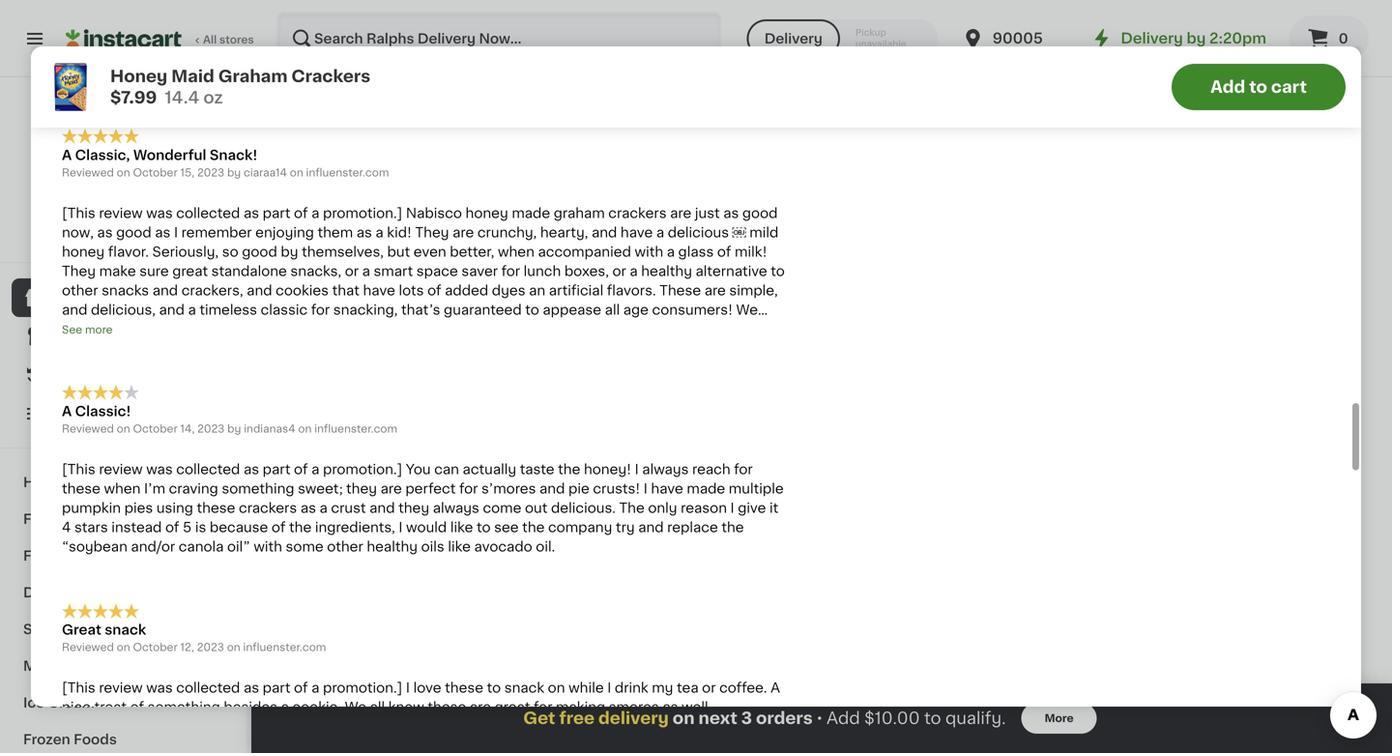 Task type: vqa. For each thing, say whether or not it's contained in the screenshot.
the middle "crackers"
yes



Task type: describe. For each thing, give the bounding box(es) containing it.
oils
[[421, 540, 445, 553]]

on down candy in the bottom of the page
[[117, 642, 130, 653]]

vegetables
[[65, 513, 144, 526]]

or up #voxbox
[[350, 322, 364, 336]]

1 horizontal spatial always
[[642, 463, 689, 476]]

snack inside great snack reviewed on october 12, 2023 on influenster.com
[[105, 623, 146, 637]]

crusts!
[[593, 482, 640, 495]]

have for actually
[[651, 482, 684, 495]]

i up crusts!
[[635, 463, 639, 476]]

made inside [this review was collected as part of a promotion.] you can actually taste the honey! i always reach for these when i'm craving something sweet; they are perfect for s'mores and pie crusts! i have made multiple pumpkin pies using these crackers as a crust and they always come out delicious. the only reason i give it 4 stars instead of 5 is because of the ingredients, i would like to see the company try and replace the "soybean and/or canola oil" with some other healthy oils like avocado oil.
[[687, 482, 726, 495]]

stores
[[219, 34, 254, 45]]

crackers,
[[182, 284, 243, 297]]

1 vertical spatial an
[[676, 361, 693, 375]]

by inside delivery by 2:20pm link
[[1187, 31, 1206, 45]]

pie
[[569, 482, 590, 495]]

drink
[[615, 682, 649, 695]]

on up ralphs delivery now at top
[[117, 167, 130, 178]]

1 horizontal spatial graham
[[554, 206, 605, 220]]

0 horizontal spatial always
[[433, 501, 480, 515]]

and up see more
[[62, 303, 87, 317]]

reviewed for great
[[62, 642, 114, 653]]

when down "crunchy," on the left of the page
[[498, 245, 535, 259]]

and up ours
[[159, 303, 185, 317]]

i left would
[[399, 521, 403, 534]]

fresh for fresh fruit
[[23, 549, 62, 563]]

2 vertical spatial good
[[242, 245, 277, 259]]

of down this at left
[[288, 361, 302, 375]]

delivery for delivery
[[765, 32, 823, 45]]

on right 12,
[[227, 642, 241, 653]]

eggs
[[79, 586, 114, 600]]

delivery
[[599, 710, 669, 727]]

delivery button
[[747, 19, 840, 58]]

a left cookie.
[[281, 701, 289, 714]]

october for snack
[[133, 642, 178, 653]]

lots
[[399, 284, 424, 297]]

5
[[183, 521, 192, 534]]

oil"
[[227, 540, 250, 553]]

0 vertical spatial good
[[743, 206, 778, 220]]

timeless
[[200, 303, 257, 317]]

that
[[332, 284, 360, 297]]

a down 'consumers!'
[[689, 322, 697, 336]]

classic
[[261, 303, 308, 317]]

influenster.com inside "a classic! reviewed on october 14, 2023 by indianas4 on influenster.com"
[[315, 423, 398, 434]]

influenster.com inside a classic, wonderful snack! reviewed on october 15, 2023 by ciaraa14 on influenster.com
[[306, 167, 389, 178]]

1 vertical spatial they
[[399, 501, 430, 515]]

view pricing policy link
[[66, 213, 181, 228]]

are left just
[[670, 206, 692, 220]]

especially
[[62, 322, 131, 336]]

to down s'mores! at the top left of page
[[146, 361, 160, 375]]

it inside [this review was collected as part of a promotion.] you can actually taste the honey! i always reach for these when i'm craving something sweet; they are perfect for s'mores and pie crusts! i have made multiple pumpkin pies using these crackers as a crust and they always come out delicious. the only reason i give it 4 stars instead of 5 is because of the ingredients, i would like to see the company try and replace the "soybean and/or canola oil" with some other healthy oils like avocado oil.
[[770, 501, 779, 515]]

i'm
[[144, 482, 165, 495]]

to inside treatment tracker modal dialog
[[925, 710, 942, 727]]

something inside [this review was collected as part of a promotion.] you can actually taste the honey! i always reach for these when i'm craving something sweet; they are perfect for s'mores and pie crusts! i have made multiple pumpkin pies using these crackers as a crust and they always come out delicious. the only reason i give it 4 stars instead of 5 is because of the ingredients, i would like to see the company try and replace the "soybean and/or canola oil" with some other healthy oils like avocado oil.
[[222, 482, 294, 495]]

with inside [this review was collected as part of a promotion.] nabisco honey made graham crackers are just as good now, as good as i remember enjoying them as a kid!  they are crunchy, hearty, and have a delicious ￼ mild honey flavor.  seriously, so good by themselves, but even better, when accompanied with a glass of milk! they make sure great standalone snacks, or a smart space saver for lunch boxes, or a healthy alternative to other snacks and crackers, and cookies that have lots of added dyes an artificial flavors.  these are simple, and delicious, and a timeless classic for snacking, that's guaranteed to appease all age consumers!  we especially love ours when we go camping, or use nights at our church when everyone makes a variety of different s'mores!   really enjoyed this #voxbox thank you to #influenster and #nabisco for giving me the opportunity to receive a free box of these delicious graham crackers to try in exchange for an honest review.
[[635, 245, 664, 259]]

use
[[367, 322, 392, 336]]

ralphs delivery now link
[[51, 101, 195, 209]]

more
[[85, 324, 113, 335]]

promotion.] for themselves,
[[323, 206, 403, 220]]

free inside treatment tracker modal dialog
[[559, 710, 595, 727]]

view all (10+)
[[1134, 108, 1224, 122]]

glass
[[678, 245, 714, 259]]

these inside [this review was collected as part of a promotion.] nabisco honey made graham crackers are just as good now, as good as i remember enjoying them as a kid!  they are crunchy, hearty, and have a delicious ￼ mild honey flavor.  seriously, so good by themselves, but even better, when accompanied with a glass of milk! they make sure great standalone snacks, or a smart space saver for lunch boxes, or a healthy alternative to other snacks and crackers, and cookies that have lots of added dyes an artificial flavors.  these are simple, and delicious, and a timeless classic for snacking, that's guaranteed to appease all age consumers!  we especially love ours when we go camping, or use nights at our church when everyone makes a variety of different s'mores!   really enjoyed this #voxbox thank you to #influenster and #nabisco for giving me the opportunity to receive a free box of these delicious graham crackers to try in exchange for an honest review.
[[305, 361, 344, 375]]

& for snacks
[[77, 623, 88, 636]]

pricing
[[95, 215, 133, 226]]

many for second 'many in stock' button from the right
[[309, 423, 340, 434]]

the up "pie"
[[558, 463, 581, 476]]

maid
[[171, 68, 214, 85]]

s'mores!
[[124, 342, 183, 355]]

1 vertical spatial they
[[62, 264, 96, 278]]

when down appease
[[534, 322, 571, 336]]

get free delivery on next 3 orders • add $10.00 to qualify.
[[523, 710, 1006, 727]]

are up better, at the top left of the page
[[453, 226, 474, 239]]

view all (10+) button
[[1126, 96, 1246, 134]]

of up sweet;
[[294, 463, 308, 476]]

saver
[[462, 264, 498, 278]]

and down taste
[[540, 482, 565, 495]]

even
[[414, 245, 446, 259]]

a classic! reviewed on october 14, 2023 by indianas4 on influenster.com
[[62, 405, 398, 434]]

taste
[[520, 463, 555, 476]]

only
[[648, 501, 678, 515]]

makes
[[641, 322, 686, 336]]

a up sweet;
[[312, 463, 320, 476]]

product group containing many in stock
[[290, 165, 455, 440]]

influenster.com inside great snack reviewed on october 12, 2023 on influenster.com
[[243, 642, 326, 653]]

all inside [this review was collected as part of a promotion.] i love these to snack on while i drink my tea or coffee.  a nice treat of something besides a cookie. we all know these are great for making smores as well.
[[370, 701, 385, 714]]

we inside [this review was collected as part of a promotion.] nabisco honey made graham crackers are just as good now, as good as i remember enjoying them as a kid!  they are crunchy, hearty, and have a delicious ￼ mild honey flavor.  seriously, so good by themselves, but even better, when accompanied with a glass of milk! they make sure great standalone snacks, or a smart space saver for lunch boxes, or a healthy alternative to other snacks and crackers, and cookies that have lots of added dyes an artificial flavors.  these are simple, and delicious, and a timeless classic for snacking, that's guaranteed to appease all age consumers!  we especially love ours when we go camping, or use nights at our church when everyone makes a variety of different s'mores!   really enjoyed this #voxbox thank you to #influenster and #nabisco for giving me the opportunity to receive a free box of these delicious graham crackers to try in exchange for an honest review.
[[737, 303, 758, 317]]

of right variety
[[750, 322, 764, 336]]

in inside [this review was collected as part of a promotion.] nabisco honey made graham crackers are just as good now, as good as i remember enjoying them as a kid!  they are crunchy, hearty, and have a delicious ￼ mild honey flavor.  seriously, so good by themselves, but even better, when accompanied with a glass of milk! they make sure great standalone snacks, or a smart space saver for lunch boxes, or a healthy alternative to other snacks and crackers, and cookies that have lots of added dyes an artificial flavors.  these are simple, and delicious, and a timeless classic for snacking, that's guaranteed to appease all age consumers!  we especially love ours when we go camping, or use nights at our church when everyone makes a variety of different s'mores!   really enjoyed this #voxbox thank you to #influenster and #nabisco for giving me the opportunity to receive a free box of these delicious graham crackers to try in exchange for an honest review.
[[569, 361, 581, 375]]

of down space
[[428, 284, 442, 297]]

the down out
[[522, 521, 545, 534]]

of up enjoying
[[294, 206, 308, 220]]

14,
[[180, 423, 195, 434]]

add inside treatment tracker modal dialog
[[827, 710, 860, 727]]

the down give
[[722, 521, 744, 534]]

a up "them"
[[312, 206, 320, 220]]

and down only
[[638, 521, 664, 534]]

lists link
[[12, 395, 235, 433]]

0 vertical spatial eligible
[[1060, 28, 1111, 41]]

1 horizontal spatial delicious
[[668, 226, 729, 239]]

meat & seafood
[[23, 660, 135, 673]]

i up know
[[406, 682, 410, 695]]

snack!
[[210, 148, 258, 162]]

policy
[[135, 215, 169, 226]]

enjoyed
[[232, 342, 288, 355]]

instacart logo image
[[66, 27, 182, 50]]

try inside [this review was collected as part of a promotion.] you can actually taste the honey! i always reach for these when i'm craving something sweet; they are perfect for s'mores and pie crusts! i have made multiple pumpkin pies using these crackers as a crust and they always come out delicious. the only reason i give it 4 stars instead of 5 is because of the ingredients, i would like to see the company try and replace the "soybean and/or canola oil" with some other healthy oils like avocado oil.
[[616, 521, 635, 534]]

classic,
[[75, 148, 130, 162]]

delivery for delivery by 2:20pm
[[1121, 31, 1184, 45]]

are down alternative
[[705, 284, 726, 297]]

to inside [this review was collected as part of a promotion.] you can actually taste the honey! i always reach for these when i'm craving something sweet; they are perfect for s'mores and pie crusts! i have made multiple pumpkin pies using these crackers as a crust and they always come out delicious. the only reason i give it 4 stars instead of 5 is because of the ingredients, i would like to see the company try and replace the "soybean and/or canola oil" with some other healthy oils like avocado oil.
[[477, 521, 491, 534]]

0 horizontal spatial good
[[116, 226, 152, 239]]

that's
[[401, 303, 441, 317]]

and/or
[[131, 540, 175, 553]]

variety
[[701, 322, 747, 336]]

are inside [this review was collected as part of a promotion.] i love these to snack on while i drink my tea or coffee.  a nice treat of something besides a cookie. we all know these are great for making smores as well.
[[470, 701, 491, 714]]

so
[[222, 245, 239, 259]]

our
[[458, 322, 480, 336]]

0 vertical spatial they
[[346, 482, 377, 495]]

hearty,
[[540, 226, 588, 239]]

ciaraa14
[[244, 167, 287, 178]]

i left drink at the left of the page
[[608, 682, 612, 695]]

90005
[[993, 31, 1043, 45]]

a down sweet;
[[320, 501, 328, 515]]

boxes,
[[565, 264, 609, 278]]

well.
[[682, 701, 712, 714]]

delivery inside ralphs delivery now link
[[102, 192, 161, 206]]

actually
[[463, 463, 517, 476]]

all
[[203, 34, 217, 45]]

stock for second 'many in stock' button from left
[[715, 460, 746, 471]]

ralphs delivery now logo image
[[81, 101, 166, 186]]

15,
[[180, 167, 195, 178]]

of right the treat
[[130, 701, 144, 714]]

items for "see eligible items" button in item carousel region
[[755, 491, 794, 504]]

come
[[483, 501, 522, 515]]

promotion.] for and
[[323, 463, 403, 476]]

of right because on the bottom of the page
[[272, 521, 286, 534]]

guarantee
[[149, 235, 205, 245]]

review inside [this review was collected as part of a promotion.] i love these to snack on while i drink my tea or coffee.  a nice treat of something besides a cookie. we all know these are great for making smores as well.
[[99, 682, 143, 695]]

are inside [this review was collected as part of a promotion.] you can actually taste the honey! i always reach for these when i'm craving something sweet; they are perfect for s'mores and pie crusts! i have made multiple pumpkin pies using these crackers as a crust and they always come out delicious. the only reason i give it 4 stars instead of 5 is because of the ingredients, i would like to see the company try and replace the "soybean and/or canola oil" with some other healthy oils like avocado oil.
[[381, 482, 402, 495]]

in for second 'many in stock' button from left
[[702, 460, 712, 471]]

tea
[[677, 682, 699, 695]]

a up ours
[[188, 303, 196, 317]]

delivery by 2:20pm
[[1121, 31, 1267, 45]]

1 horizontal spatial honey
[[466, 206, 508, 220]]

on inside [this review was collected as part of a promotion.] i love these to snack on while i drink my tea or coffee.  a nice treat of something besides a cookie. we all know these are great for making smores as well.
[[548, 682, 565, 695]]

to inside button
[[1250, 79, 1268, 95]]

qualify.
[[946, 710, 1006, 727]]

the inside [this review was collected as part of a promotion.] nabisco honey made graham crackers are just as good now, as good as i remember enjoying them as a kid!  they are crunchy, hearty, and have a delicious ￼ mild honey flavor.  seriously, so good by themselves, but even better, when accompanied with a glass of milk! they make sure great standalone snacks, or a smart space saver for lunch boxes, or a healthy alternative to other snacks and crackers, and cookies that have lots of added dyes an artificial flavors.  these are simple, and delicious, and a timeless classic for snacking, that's guaranteed to appease all age consumers!  we especially love ours when we go camping, or use nights at our church when everyone makes a variety of different s'mores!   really enjoyed this #voxbox thank you to #influenster and #nabisco for giving me the opportunity to receive a free box of these delicious graham crackers to try in exchange for an honest review.
[[747, 342, 770, 355]]

now,
[[62, 226, 94, 239]]

1 vertical spatial graham
[[412, 361, 463, 375]]

giving
[[678, 342, 719, 355]]

can
[[434, 463, 459, 476]]

1 horizontal spatial crackers
[[467, 361, 525, 375]]

meat
[[23, 660, 59, 673]]

canola
[[179, 540, 224, 553]]

"soybean
[[62, 540, 128, 553]]

free inside [this review was collected as part of a promotion.] nabisco honey made graham crackers are just as good now, as good as i remember enjoying them as a kid!  they are crunchy, hearty, and have a delicious ￼ mild honey flavor.  seriously, so good by themselves, but even better, when accompanied with a glass of milk! they make sure great standalone snacks, or a smart space saver for lunch boxes, or a healthy alternative to other snacks and crackers, and cookies that have lots of added dyes an artificial flavors.  these are simple, and delicious, and a timeless classic for snacking, that's guaranteed to appease all age consumers!  we especially love ours when we go camping, or use nights at our church when everyone makes a variety of different s'mores!   really enjoyed this #voxbox thank you to #influenster and #nabisco for giving me the opportunity to receive a free box of these delicious graham crackers to try in exchange for an honest review.
[[228, 361, 256, 375]]

1 vertical spatial like
[[448, 540, 471, 553]]

dairy & eggs link
[[12, 574, 235, 611]]

love inside [this review was collected as part of a promotion.] i love these to snack on while i drink my tea or coffee.  a nice treat of something besides a cookie. we all know these are great for making smores as well.
[[414, 682, 442, 695]]

and down appease
[[558, 342, 583, 355]]

to down "#influenster"
[[528, 361, 543, 375]]

100% satisfaction guarantee
[[49, 235, 205, 245]]

1 horizontal spatial they
[[415, 226, 449, 239]]

many in stock for second 'many in stock' button from the right
[[309, 423, 386, 434]]

buy it again link
[[12, 356, 235, 395]]

cookies
[[276, 284, 329, 297]]

view for view pricing policy
[[66, 215, 92, 226]]

in for second 'many in stock' button from the right
[[343, 423, 353, 434]]

a up flavors.
[[630, 264, 638, 278]]

and up ingredients,
[[370, 501, 395, 515]]

holiday link
[[12, 464, 235, 501]]

snack inside [this review was collected as part of a promotion.] i love these to snack on while i drink my tea or coffee.  a nice treat of something besides a cookie. we all know these are great for making smores as well.
[[505, 682, 545, 695]]

or up flavors.
[[613, 264, 627, 278]]

next
[[699, 710, 738, 727]]

on right indianas4
[[298, 423, 312, 434]]

service type group
[[747, 19, 939, 58]]

review for stars
[[99, 463, 143, 476]]

mild
[[750, 226, 779, 239]]

part for good
[[263, 206, 291, 220]]

collected inside [this review was collected as part of a promotion.] i love these to snack on while i drink my tea or coffee.  a nice treat of something besides a cookie. we all know these are great for making smores as well.
[[176, 682, 240, 695]]

of up alternative
[[717, 245, 732, 259]]

fruit
[[65, 549, 98, 563]]

ours
[[166, 322, 196, 336]]

nights
[[395, 322, 438, 336]]

0 vertical spatial like
[[451, 521, 473, 534]]

frozen foods link
[[12, 721, 235, 753]]

1 vertical spatial delicious
[[347, 361, 409, 375]]

snacks
[[23, 623, 74, 636]]

on right ciaraa14
[[290, 167, 303, 178]]

promotion.] inside [this review was collected as part of a promotion.] i love these to snack on while i drink my tea or coffee.  a nice treat of something besides a cookie. we all know these are great for making smores as well.
[[323, 682, 403, 695]]

a up these
[[657, 226, 665, 239]]

[this for [this review was collected as part of a promotion.] i love these to snack on while i drink my tea or coffee.  a nice treat of something besides a cookie. we all know these are great for making smores as well.
[[62, 682, 96, 695]]

besides
[[224, 701, 278, 714]]

great snack reviewed on october 12, 2023 on influenster.com
[[62, 623, 326, 653]]

again
[[98, 368, 136, 382]]

a for classic!
[[62, 405, 72, 418]]

great
[[62, 623, 101, 637]]

great inside [this review was collected as part of a promotion.] nabisco honey made graham crackers are just as good now, as good as i remember enjoying them as a kid!  they are crunchy, hearty, and have a delicious ￼ mild honey flavor.  seriously, so good by themselves, but even better, when accompanied with a glass of milk! they make sure great standalone snacks, or a smart space saver for lunch boxes, or a healthy alternative to other snacks and crackers, and cookies that have lots of added dyes an artificial flavors.  these are simple, and delicious, and a timeless classic for snacking, that's guaranteed to appease all age consumers!  we especially love ours when we go camping, or use nights at our church when everyone makes a variety of different s'mores!   really enjoyed this #voxbox thank you to #influenster and #nabisco for giving me the opportunity to receive a free box of these delicious graham crackers to try in exchange for an honest review.
[[172, 264, 208, 278]]

classic!
[[75, 405, 131, 418]]

2 horizontal spatial crackers
[[609, 206, 667, 220]]

or up that
[[345, 264, 359, 278]]

1 many in stock button from the left
[[290, 165, 455, 440]]

alternative
[[696, 264, 768, 278]]

a left smart
[[362, 264, 370, 278]]

when inside [this review was collected as part of a promotion.] you can actually taste the honey! i always reach for these when i'm craving something sweet; they are perfect for s'mores and pie crusts! i have made multiple pumpkin pies using these crackers as a crust and they always come out delicious. the only reason i give it 4 stars instead of 5 is because of the ingredients, i would like to see the company try and replace the "soybean and/or canola oil" with some other healthy oils like avocado oil.
[[104, 482, 141, 495]]

stock for second 'many in stock' button from the right
[[355, 423, 386, 434]]

[this review was collected as part of a promotion.] nabisco honey made graham crackers are just as good now, as good as i remember enjoying them as a kid!  they are crunchy, hearty, and have a delicious ￼ mild honey flavor.  seriously, so good by themselves, but even better, when accompanied with a glass of milk! they make sure great standalone snacks, or a smart space saver for lunch boxes, or a healthy alternative to other snacks and crackers, and cookies that have lots of added dyes an artificial flavors.  these are simple, and delicious, and a timeless classic for snacking, that's guaranteed to appease all age consumers!  we especially love ours when we go camping, or use nights at our church when everyone makes a variety of different s'mores!   really enjoyed this #voxbox thank you to #influenster and #nabisco for giving me the opportunity to receive a free box of these delicious graham crackers to try in exchange for an honest review.
[[62, 206, 785, 394]]

all inside 'popup button'
[[1171, 108, 1187, 122]]

0 vertical spatial it
[[85, 368, 94, 382]]

a left kid!
[[376, 226, 384, 239]]

collected for seriously,
[[176, 206, 240, 220]]

oz
[[203, 89, 223, 106]]



Task type: locate. For each thing, give the bounding box(es) containing it.
review for sure
[[99, 206, 143, 220]]

1 collected from the top
[[176, 206, 240, 220]]

all stores link
[[66, 12, 255, 66]]

0 horizontal spatial view
[[66, 215, 92, 226]]

a left classic,
[[62, 148, 72, 162]]

1 vertical spatial many in stock
[[669, 460, 746, 471]]

0 horizontal spatial snack
[[105, 623, 146, 637]]

was for instead
[[146, 463, 173, 476]]

1 horizontal spatial many
[[669, 460, 700, 471]]

many for second 'many in stock' button from left
[[669, 460, 700, 471]]

[this for [this review was collected as part of a promotion.] you can actually taste the honey! i always reach for these when i'm craving something sweet; they are perfect for s'mores and pie crusts! i have made multiple pumpkin pies using these crackers as a crust and they always come out delicious. the only reason i give it 4 stars instead of 5 is because of the ingredients, i would like to see the company try and replace the "soybean and/or canola oil" with some other healthy oils like avocado oil.
[[62, 463, 96, 476]]

3 reviewed from the top
[[62, 642, 114, 653]]

an
[[529, 284, 546, 297], [676, 361, 693, 375]]

1 vertical spatial collected
[[176, 463, 240, 476]]

to right the '$10.00'
[[925, 710, 942, 727]]

0 horizontal spatial love
[[134, 322, 162, 336]]

standalone
[[211, 264, 287, 278]]

0 vertical spatial fresh
[[23, 513, 62, 526]]

nice
[[62, 701, 91, 714]]

we
[[737, 303, 758, 317], [345, 701, 367, 714]]

stock
[[355, 423, 386, 434], [715, 460, 746, 471]]

i left give
[[731, 501, 735, 515]]

1 horizontal spatial items
[[1114, 28, 1153, 41]]

a left glass
[[667, 245, 675, 259]]

1 vertical spatial something
[[148, 701, 220, 714]]

and up accompanied
[[592, 226, 617, 239]]

crunchy,
[[478, 226, 537, 239]]

0 vertical spatial try
[[546, 361, 565, 375]]

3 october from the top
[[133, 642, 178, 653]]

october inside great snack reviewed on october 12, 2023 on influenster.com
[[133, 642, 178, 653]]

exchange
[[584, 361, 650, 375]]

promotion.] inside [this review was collected as part of a promotion.] you can actually taste the honey! i always reach for these when i'm craving something sweet; they are perfect for s'mores and pie crusts! i have made multiple pumpkin pies using these crackers as a crust and they always come out delicious. the only reason i give it 4 stars instead of 5 is because of the ingredients, i would like to see the company try and replace the "soybean and/or canola oil" with some other healthy oils like avocado oil.
[[323, 463, 403, 476]]

healthy up these
[[641, 264, 692, 278]]

influenster.com
[[306, 167, 389, 178], [315, 423, 398, 434], [243, 642, 326, 653]]

on
[[117, 167, 130, 178], [290, 167, 303, 178], [117, 423, 130, 434], [298, 423, 312, 434], [117, 642, 130, 653], [227, 642, 241, 653], [548, 682, 565, 695], [673, 710, 695, 727]]

to down dyes
[[525, 303, 540, 317]]

1 vertical spatial promotion.]
[[323, 463, 403, 476]]

i up the
[[644, 482, 648, 495]]

2 october from the top
[[133, 423, 178, 434]]

all left know
[[370, 701, 385, 714]]

& for meat
[[62, 660, 74, 673]]

reach
[[692, 463, 731, 476]]

2 vertical spatial promotion.]
[[323, 682, 403, 695]]

they up shop
[[62, 264, 96, 278]]

made inside [this review was collected as part of a promotion.] nabisco honey made graham crackers are just as good now, as good as i remember enjoying them as a kid!  they are crunchy, hearty, and have a delicious ￼ mild honey flavor.  seriously, so good by themselves, but even better, when accompanied with a glass of milk! they make sure great standalone snacks, or a smart space saver for lunch boxes, or a healthy alternative to other snacks and crackers, and cookies that have lots of added dyes an artificial flavors.  these are simple, and delicious, and a timeless classic for snacking, that's guaranteed to appease all age consumers!  we especially love ours when we go camping, or use nights at our church when everyone makes a variety of different s'mores!   really enjoyed this #voxbox thank you to #influenster and #nabisco for giving me the opportunity to receive a free box of these delicious graham crackers to try in exchange for an honest review.
[[512, 206, 550, 220]]

1 vertical spatial stock
[[715, 460, 746, 471]]

camping,
[[284, 322, 346, 336]]

view inside 'popup button'
[[1134, 108, 1167, 122]]

1 horizontal spatial free
[[559, 710, 595, 727]]

are left get
[[470, 701, 491, 714]]

0 horizontal spatial eligible
[[700, 491, 751, 504]]

2023 for great snack
[[197, 642, 224, 653]]

better,
[[450, 245, 495, 259]]

0 vertical spatial was
[[146, 206, 173, 220]]

a for classic,
[[62, 148, 72, 162]]

like right would
[[451, 521, 473, 534]]

1 vertical spatial part
[[263, 463, 291, 476]]

reviewed for a
[[62, 423, 114, 434]]

stock up multiple
[[715, 460, 746, 471]]

see eligible items inside item carousel region
[[671, 491, 794, 504]]

2:20pm
[[1210, 31, 1267, 45]]

2 fresh from the top
[[23, 549, 62, 563]]

review up the treat
[[99, 682, 143, 695]]

sweet;
[[298, 482, 343, 495]]

instead
[[111, 521, 162, 534]]

2 vertical spatial &
[[62, 660, 74, 673]]

smart
[[374, 264, 413, 278]]

treatment tracker modal dialog
[[251, 684, 1393, 753]]

collected inside [this review was collected as part of a promotion.] you can actually taste the honey! i always reach for these when i'm craving something sweet; they are perfect for s'mores and pie crusts! i have made multiple pumpkin pies using these crackers as a crust and they always come out delicious. the only reason i give it 4 stars instead of 5 is because of the ingredients, i would like to see the company try and replace the "soybean and/or canola oil" with some other healthy oils like avocado oil.
[[176, 463, 240, 476]]

making
[[556, 701, 606, 714]]

to left the cart on the right
[[1250, 79, 1268, 95]]

honey up "crunchy," on the left of the page
[[466, 206, 508, 220]]

other up see more button
[[62, 284, 98, 297]]

october for classic!
[[133, 423, 178, 434]]

see inside see more button
[[62, 324, 82, 335]]

october left 14, on the bottom left
[[133, 423, 178, 434]]

1 [this from the top
[[62, 206, 96, 220]]

0 horizontal spatial all
[[370, 701, 385, 714]]

1 vertical spatial always
[[433, 501, 480, 515]]

0 vertical spatial great
[[172, 264, 208, 278]]

try down the
[[616, 521, 635, 534]]

1 reviewed from the top
[[62, 167, 114, 178]]

pumpkin
[[62, 501, 121, 515]]

2023 inside a classic, wonderful snack! reviewed on october 15, 2023 by ciaraa14 on influenster.com
[[197, 167, 225, 178]]

[this up pumpkin
[[62, 463, 96, 476]]

dyes
[[492, 284, 526, 297]]

the right me on the top right of page
[[747, 342, 770, 355]]

when up 'really'
[[199, 322, 236, 336]]

an down giving
[[676, 361, 693, 375]]

0 vertical spatial reviewed
[[62, 167, 114, 178]]

& for dairy
[[64, 586, 75, 600]]

review down ralphs delivery now at top
[[99, 206, 143, 220]]

0 vertical spatial collected
[[176, 206, 240, 220]]

simple,
[[730, 284, 778, 297]]

0 horizontal spatial honey
[[62, 245, 105, 259]]

2 vertical spatial [this
[[62, 682, 96, 695]]

1 vertical spatial love
[[414, 682, 442, 695]]

1 horizontal spatial see eligible items
[[1030, 28, 1153, 41]]

try inside [this review was collected as part of a promotion.] nabisco honey made graham crackers are just as good now, as good as i remember enjoying them as a kid!  they are crunchy, hearty, and have a delicious ￼ mild honey flavor.  seriously, so good by themselves, but even better, when accompanied with a glass of milk! they make sure great standalone snacks, or a smart space saver for lunch boxes, or a healthy alternative to other snacks and crackers, and cookies that have lots of added dyes an artificial flavors.  these are simple, and delicious, and a timeless classic for snacking, that's guaranteed to appease all age consumers!  we especially love ours when we go camping, or use nights at our church when everyone makes a variety of different s'mores!   really enjoyed this #voxbox thank you to #influenster and #nabisco for giving me the opportunity to receive a free box of these delicious graham crackers to try in exchange for an honest review.
[[546, 361, 565, 375]]

1 horizontal spatial stock
[[715, 460, 746, 471]]

0 vertical spatial all
[[1171, 108, 1187, 122]]

2 vertical spatial see
[[671, 491, 697, 504]]

other inside [this review was collected as part of a promotion.] nabisco honey made graham crackers are just as good now, as good as i remember enjoying them as a kid!  they are crunchy, hearty, and have a delicious ￼ mild honey flavor.  seriously, so good by themselves, but even better, when accompanied with a glass of milk! they make sure great standalone snacks, or a smart space saver for lunch boxes, or a healthy alternative to other snacks and crackers, and cookies that have lots of added dyes an artificial flavors.  these are simple, and delicious, and a timeless classic for snacking, that's guaranteed to appease all age consumers!  we especially love ours when we go camping, or use nights at our church when everyone makes a variety of different s'mores!   really enjoyed this #voxbox thank you to #influenster and #nabisco for giving me the opportunity to receive a free box of these delicious graham crackers to try in exchange for an honest review.
[[62, 284, 98, 297]]

to
[[1250, 79, 1268, 95], [771, 264, 785, 278], [525, 303, 540, 317], [454, 342, 468, 355], [146, 361, 160, 375], [528, 361, 543, 375], [477, 521, 491, 534], [487, 682, 501, 695], [925, 710, 942, 727]]

enjoying
[[255, 226, 314, 239]]

90005 button
[[962, 12, 1078, 66]]

these
[[305, 361, 344, 375], [62, 482, 100, 495], [197, 501, 235, 515], [445, 682, 484, 695], [428, 701, 466, 714]]

with inside [this review was collected as part of a promotion.] you can actually taste the honey! i always reach for these when i'm craving something sweet; they are perfect for s'mores and pie crusts! i have made multiple pumpkin pies using these crackers as a crust and they always come out delicious. the only reason i give it 4 stars instead of 5 is because of the ingredients, i would like to see the company try and replace the "soybean and/or canola oil" with some other healthy oils like avocado oil.
[[254, 540, 282, 553]]

2023
[[197, 167, 225, 178], [197, 423, 225, 434], [197, 642, 224, 653]]

1 vertical spatial fresh
[[23, 549, 62, 563]]

october inside "a classic! reviewed on october 14, 2023 by indianas4 on influenster.com"
[[133, 423, 178, 434]]

see more
[[62, 324, 113, 335]]

honey
[[110, 68, 168, 85]]

1 vertical spatial great
[[495, 701, 530, 714]]

on down the "classic!"
[[117, 423, 130, 434]]

•
[[817, 711, 823, 726]]

[this inside [this review was collected as part of a promotion.] i love these to snack on while i drink my tea or coffee.  a nice treat of something besides a cookie. we all know these are great for making smores as well.
[[62, 682, 96, 695]]

0 vertical spatial many in stock
[[309, 423, 386, 434]]

1 vertical spatial view
[[66, 215, 92, 226]]

collected
[[176, 206, 240, 220], [176, 463, 240, 476], [176, 682, 240, 695]]

replace
[[667, 521, 718, 534]]

0 horizontal spatial add
[[827, 710, 860, 727]]

1 vertical spatial [this
[[62, 463, 96, 476]]

a inside a classic, wonderful snack! reviewed on october 15, 2023 by ciaraa14 on influenster.com
[[62, 148, 72, 162]]

2 reviewed from the top
[[62, 423, 114, 434]]

we down simple,
[[737, 303, 758, 317]]

was inside [this review was collected as part of a promotion.] i love these to snack on while i drink my tea or coffee.  a nice treat of something besides a cookie. we all know these are great for making smores as well.
[[146, 682, 173, 695]]

delicious
[[668, 226, 729, 239], [347, 361, 409, 375]]

all
[[1171, 108, 1187, 122], [605, 303, 620, 317], [370, 701, 385, 714]]

item carousel region
[[290, 96, 1354, 543]]

1 vertical spatial 2023
[[197, 423, 225, 434]]

i
[[174, 226, 178, 239], [635, 463, 639, 476], [644, 482, 648, 495], [731, 501, 735, 515], [399, 521, 403, 534], [406, 682, 410, 695], [608, 682, 612, 695]]

3 part from the top
[[263, 682, 291, 695]]

None search field
[[277, 12, 722, 66]]

see
[[1030, 28, 1057, 41], [62, 324, 82, 335], [671, 491, 697, 504]]

2 horizontal spatial see
[[1030, 28, 1057, 41]]

something
[[222, 482, 294, 495], [148, 701, 220, 714]]

snacks & candy
[[23, 623, 138, 636]]

review inside [this review was collected as part of a promotion.] nabisco honey made graham crackers are just as good now, as good as i remember enjoying them as a kid!  they are crunchy, hearty, and have a delicious ￼ mild honey flavor.  seriously, so good by themselves, but even better, when accompanied with a glass of milk! they make sure great standalone snacks, or a smart space saver for lunch boxes, or a healthy alternative to other snacks and crackers, and cookies that have lots of added dyes an artificial flavors.  these are simple, and delicious, and a timeless classic for snacking, that's guaranteed to appease all age consumers!  we especially love ours when we go camping, or use nights at our church when everyone makes a variety of different s'mores!   really enjoyed this #voxbox thank you to #influenster and #nabisco for giving me the opportunity to receive a free box of these delicious graham crackers to try in exchange for an honest review.
[[99, 206, 143, 220]]

2 horizontal spatial all
[[1171, 108, 1187, 122]]

add up (10+)
[[1211, 79, 1246, 95]]

reviewed inside "a classic! reviewed on october 14, 2023 by indianas4 on influenster.com"
[[62, 423, 114, 434]]

collected inside [this review was collected as part of a promotion.] nabisco honey made graham crackers are just as good now, as good as i remember enjoying them as a kid!  they are crunchy, hearty, and have a delicious ￼ mild honey flavor.  seriously, so good by themselves, but even better, when accompanied with a glass of milk! they make sure great standalone snacks, or a smart space saver for lunch boxes, or a healthy alternative to other snacks and crackers, and cookies that have lots of added dyes an artificial flavors.  these are simple, and delicious, and a timeless classic for snacking, that's guaranteed to appease all age consumers!  we especially love ours when we go camping, or use nights at our church when everyone makes a variety of different s'mores!   really enjoyed this #voxbox thank you to #influenster and #nabisco for giving me the opportunity to receive a free box of these delicious graham crackers to try in exchange for an honest review.
[[176, 206, 240, 220]]

healthy inside [this review was collected as part of a promotion.] nabisco honey made graham crackers are just as good now, as good as i remember enjoying them as a kid!  they are crunchy, hearty, and have a delicious ￼ mild honey flavor.  seriously, so good by themselves, but even better, when accompanied with a glass of milk! they make sure great standalone snacks, or a smart space saver for lunch boxes, or a healthy alternative to other snacks and crackers, and cookies that have lots of added dyes an artificial flavors.  these are simple, and delicious, and a timeless classic for snacking, that's guaranteed to appease all age consumers!  we especially love ours when we go camping, or use nights at our church when everyone makes a variety of different s'mores!   really enjoyed this #voxbox thank you to #influenster and #nabisco for giving me the opportunity to receive a free box of these delicious graham crackers to try in exchange for an honest review.
[[641, 264, 692, 278]]

1 october from the top
[[133, 167, 178, 178]]

buy
[[54, 368, 82, 382]]

1 promotion.] from the top
[[323, 206, 403, 220]]

4
[[62, 521, 71, 534]]

healthy inside [this review was collected as part of a promotion.] you can actually taste the honey! i always reach for these when i'm craving something sweet; they are perfect for s'mores and pie crusts! i have made multiple pumpkin pies using these crackers as a crust and they always come out delicious. the only reason i give it 4 stars instead of 5 is because of the ingredients, i would like to see the company try and replace the "soybean and/or canola oil" with some other healthy oils like avocado oil.
[[367, 540, 418, 553]]

more
[[1045, 713, 1074, 724]]

2023 right 14, on the bottom left
[[197, 423, 225, 434]]

with up flavors.
[[635, 245, 664, 259]]

an down lunch
[[529, 284, 546, 297]]

by
[[1187, 31, 1206, 45], [227, 167, 241, 178], [281, 245, 298, 259], [227, 423, 241, 434]]

0 vertical spatial always
[[642, 463, 689, 476]]

on left while
[[548, 682, 565, 695]]

1 vertical spatial see
[[62, 324, 82, 335]]

reviewed inside great snack reviewed on october 12, 2023 on influenster.com
[[62, 642, 114, 653]]

3 was from the top
[[146, 682, 173, 695]]

a inside [this review was collected as part of a promotion.] i love these to snack on while i drink my tea or coffee.  a nice treat of something besides a cookie. we all know these are great for making smores as well.
[[771, 682, 781, 695]]

have for made
[[621, 226, 653, 239]]

but
[[387, 245, 410, 259]]

collected for crackers
[[176, 463, 240, 476]]

& left candy in the bottom of the page
[[77, 623, 88, 636]]

items for the right "see eligible items" button
[[1114, 28, 1153, 41]]

reviewed inside a classic, wonderful snack! reviewed on october 15, 2023 by ciaraa14 on influenster.com
[[62, 167, 114, 178]]

see inside item carousel region
[[671, 491, 697, 504]]

0 vertical spatial crackers
[[609, 206, 667, 220]]

delicious,
[[91, 303, 156, 317]]

promotion.]
[[323, 206, 403, 220], [323, 463, 403, 476], [323, 682, 403, 695]]

2 promotion.] from the top
[[323, 463, 403, 476]]

0 horizontal spatial they
[[62, 264, 96, 278]]

part down indianas4
[[263, 463, 291, 476]]

many in stock button
[[290, 165, 455, 440], [650, 165, 814, 477]]

fresh inside "link"
[[23, 513, 62, 526]]

[this up cream
[[62, 682, 96, 695]]

was inside [this review was collected as part of a promotion.] nabisco honey made graham crackers are just as good now, as good as i remember enjoying them as a kid!  they are crunchy, hearty, and have a delicious ￼ mild honey flavor.  seriously, so good by themselves, but even better, when accompanied with a glass of milk! they make sure great standalone snacks, or a smart space saver for lunch boxes, or a healthy alternative to other snacks and crackers, and cookies that have lots of added dyes an artificial flavors.  these are simple, and delicious, and a timeless classic for snacking, that's guaranteed to appease all age consumers!  we especially love ours when we go camping, or use nights at our church when everyone makes a variety of different s'mores!   really enjoyed this #voxbox thank you to #influenster and #nabisco for giving me the opportunity to receive a free box of these delicious graham crackers to try in exchange for an honest review.
[[146, 206, 173, 220]]

reason
[[681, 501, 727, 515]]

something inside [this review was collected as part of a promotion.] i love these to snack on while i drink my tea or coffee.  a nice treat of something besides a cookie. we all know these are great for making smores as well.
[[148, 701, 220, 714]]

of up cookie.
[[294, 682, 308, 695]]

items inside item carousel region
[[755, 491, 794, 504]]

was inside [this review was collected as part of a promotion.] you can actually taste the honey! i always reach for these when i'm craving something sweet; they are perfect for s'mores and pie crusts! i have made multiple pumpkin pies using these crackers as a crust and they always come out delicious. the only reason i give it 4 stars instead of 5 is because of the ingredients, i would like to see the company try and replace the "soybean and/or canola oil" with some other healthy oils like avocado oil.
[[146, 463, 173, 476]]

3 promotion.] from the top
[[323, 682, 403, 695]]

great inside [this review was collected as part of a promotion.] i love these to snack on while i drink my tea or coffee.  a nice treat of something besides a cookie. we all know these are great for making smores as well.
[[495, 701, 530, 714]]

promotion.] inside [this review was collected as part of a promotion.] nabisco honey made graham crackers are just as good now, as good as i remember enjoying them as a kid!  they are crunchy, hearty, and have a delicious ￼ mild honey flavor.  seriously, so good by themselves, but even better, when accompanied with a glass of milk! they make sure great standalone snacks, or a smart space saver for lunch boxes, or a healthy alternative to other snacks and crackers, and cookies that have lots of added dyes an artificial flavors.  these are simple, and delicious, and a timeless classic for snacking, that's guaranteed to appease all age consumers!  we especially love ours when we go camping, or use nights at our church when everyone makes a variety of different s'mores!   really enjoyed this #voxbox thank you to #influenster and #nabisco for giving me the opportunity to receive a free box of these delicious graham crackers to try in exchange for an honest review.
[[323, 206, 403, 220]]

they up crust
[[346, 482, 377, 495]]

to inside [this review was collected as part of a promotion.] i love these to snack on while i drink my tea or coffee.  a nice treat of something besides a cookie. we all know these are great for making smores as well.
[[487, 682, 501, 695]]

or
[[345, 264, 359, 278], [613, 264, 627, 278], [350, 322, 364, 336], [702, 682, 716, 695]]

honey down now,
[[62, 245, 105, 259]]

always up only
[[642, 463, 689, 476]]

collected down 12,
[[176, 682, 240, 695]]

all inside [this review was collected as part of a promotion.] nabisco honey made graham crackers are just as good now, as good as i remember enjoying them as a kid!  they are crunchy, hearty, and have a delicious ￼ mild honey flavor.  seriously, so good by themselves, but even better, when accompanied with a glass of milk! they make sure great standalone snacks, or a smart space saver for lunch boxes, or a healthy alternative to other snacks and crackers, and cookies that have lots of added dyes an artificial flavors.  these are simple, and delicious, and a timeless classic for snacking, that's guaranteed to appease all age consumers!  we especially love ours when we go camping, or use nights at our church when everyone makes a variety of different s'mores!   really enjoyed this #voxbox thank you to #influenster and #nabisco for giving me the opportunity to receive a free box of these delicious graham crackers to try in exchange for an honest review.
[[605, 303, 620, 317]]

0 vertical spatial delicious
[[668, 226, 729, 239]]

1 vertical spatial add
[[827, 710, 860, 727]]

2 many in stock button from the left
[[650, 165, 814, 477]]

1 vertical spatial all
[[605, 303, 620, 317]]

stars
[[74, 521, 108, 534]]

they down nabisco
[[415, 226, 449, 239]]

guaranteed
[[444, 303, 522, 317]]

was
[[146, 206, 173, 220], [146, 463, 173, 476], [146, 682, 173, 695]]

1 vertical spatial many
[[669, 460, 700, 471]]

[this inside [this review was collected as part of a promotion.] nabisco honey made graham crackers are just as good now, as good as i remember enjoying them as a kid!  they are crunchy, hearty, and have a delicious ￼ mild honey flavor.  seriously, so good by themselves, but even better, when accompanied with a glass of milk! they make sure great standalone snacks, or a smart space saver for lunch boxes, or a healthy alternative to other snacks and crackers, and cookies that have lots of added dyes an artificial flavors.  these are simple, and delicious, and a timeless classic for snacking, that's guaranteed to appease all age consumers!  we especially love ours when we go camping, or use nights at our church when everyone makes a variety of different s'mores!   really enjoyed this #voxbox thank you to #influenster and #nabisco for giving me the opportunity to receive a free box of these delicious graham crackers to try in exchange for an honest review.
[[62, 206, 96, 220]]

1 fresh from the top
[[23, 513, 62, 526]]

1 horizontal spatial healthy
[[641, 264, 692, 278]]

for inside [this review was collected as part of a promotion.] i love these to snack on while i drink my tea or coffee.  a nice treat of something besides a cookie. we all know these are great for making smores as well.
[[534, 701, 553, 714]]

eligible down reach
[[700, 491, 751, 504]]

2 was from the top
[[146, 463, 173, 476]]

many in stock inside the product group
[[309, 423, 386, 434]]

2 vertical spatial part
[[263, 682, 291, 695]]

0 vertical spatial snack
[[105, 623, 146, 637]]

we inside [this review was collected as part of a promotion.] i love these to snack on while i drink my tea or coffee.  a nice treat of something besides a cookie. we all know these are great for making smores as well.
[[345, 701, 367, 714]]

product group
[[1010, 0, 1174, 72], [290, 165, 455, 440], [470, 165, 634, 415], [650, 165, 814, 514]]

0 vertical spatial made
[[512, 206, 550, 220]]

2 vertical spatial review
[[99, 682, 143, 695]]

[this review was collected as part of a promotion.] i love these to snack on while i drink my tea or coffee.  a nice treat of something besides a cookie. we all know these are great for making smores as well.
[[62, 682, 781, 714]]

2 vertical spatial crackers
[[239, 501, 297, 515]]

2 vertical spatial in
[[702, 460, 712, 471]]

0 horizontal spatial we
[[345, 701, 367, 714]]

eligible inside item carousel region
[[700, 491, 751, 504]]

a up cookie.
[[312, 682, 320, 695]]

part up enjoying
[[263, 206, 291, 220]]

free down enjoyed
[[228, 361, 256, 375]]

2 [this from the top
[[62, 463, 96, 476]]

0 vertical spatial with
[[635, 245, 664, 259]]

to left while
[[487, 682, 501, 695]]

see for "see eligible items" button in item carousel region
[[671, 491, 697, 504]]

3 review from the top
[[99, 682, 143, 695]]

many right indianas4
[[309, 423, 340, 434]]

honest
[[696, 361, 743, 375]]

reviewed down great
[[62, 642, 114, 653]]

now
[[164, 192, 195, 206]]

1 was from the top
[[146, 206, 173, 220]]

1 horizontal spatial made
[[687, 482, 726, 495]]

0 horizontal spatial see eligible items
[[671, 491, 794, 504]]

holiday
[[23, 476, 77, 489]]

made up "crunchy," on the left of the page
[[512, 206, 550, 220]]

by down enjoying
[[281, 245, 298, 259]]

0 vertical spatial part
[[263, 206, 291, 220]]

delivery inside delivery by 2:20pm link
[[1121, 31, 1184, 45]]

fresh down holiday
[[23, 513, 62, 526]]

many in stock for second 'many in stock' button from left
[[669, 460, 746, 471]]

love inside [this review was collected as part of a promotion.] nabisco honey made graham crackers are just as good now, as good as i remember enjoying them as a kid!  they are crunchy, hearty, and have a delicious ￼ mild honey flavor.  seriously, so good by themselves, but even better, when accompanied with a glass of milk! they make sure great standalone snacks, or a smart space saver for lunch boxes, or a healthy alternative to other snacks and crackers, and cookies that have lots of added dyes an artificial flavors.  these are simple, and delicious, and a timeless classic for snacking, that's guaranteed to appease all age consumers!  we especially love ours when we go camping, or use nights at our church when everyone makes a variety of different s'mores!   really enjoyed this #voxbox thank you to #influenster and #nabisco for giving me the opportunity to receive a free box of these delicious graham crackers to try in exchange for an honest review.
[[134, 322, 162, 336]]

0 horizontal spatial see eligible items button
[[650, 481, 814, 514]]

$10.00
[[865, 710, 920, 727]]

1 vertical spatial it
[[770, 501, 779, 515]]

0 vertical spatial add
[[1211, 79, 1246, 95]]

fresh for fresh vegetables
[[23, 513, 62, 526]]

1 vertical spatial other
[[327, 540, 363, 553]]

2023 for a classic!
[[197, 423, 225, 434]]

0 button
[[1290, 15, 1369, 62]]

view for view all (10+)
[[1134, 108, 1167, 122]]

3 [this from the top
[[62, 682, 96, 695]]

0 vertical spatial see
[[1030, 28, 1057, 41]]

&
[[64, 586, 75, 600], [77, 623, 88, 636], [62, 660, 74, 673]]

we right cookie.
[[345, 701, 367, 714]]

box
[[259, 361, 284, 375]]

3 collected from the top
[[176, 682, 240, 695]]

0 horizontal spatial graham
[[412, 361, 463, 375]]

other inside [this review was collected as part of a promotion.] you can actually taste the honey! i always reach for these when i'm craving something sweet; they are perfect for s'mores and pie crusts! i have made multiple pumpkin pies using these crackers as a crust and they always come out delicious. the only reason i give it 4 stars instead of 5 is because of the ingredients, i would like to see the company try and replace the "soybean and/or canola oil" with some other healthy oils like avocado oil.
[[327, 540, 363, 553]]

1 horizontal spatial we
[[737, 303, 758, 317]]

satisfaction
[[81, 235, 146, 245]]

0 vertical spatial [this
[[62, 206, 96, 220]]

2 collected from the top
[[176, 463, 240, 476]]

other down ingredients,
[[327, 540, 363, 553]]

ralphs
[[51, 192, 99, 206]]

0 horizontal spatial many in stock
[[309, 423, 386, 434]]

1 horizontal spatial snack
[[505, 682, 545, 695]]

free down while
[[559, 710, 595, 727]]

2023 inside great snack reviewed on october 12, 2023 on influenster.com
[[197, 642, 224, 653]]

see eligible items for the right "see eligible items" button
[[1030, 28, 1153, 41]]

1 horizontal spatial eligible
[[1060, 28, 1111, 41]]

1 horizontal spatial something
[[222, 482, 294, 495]]

pies
[[124, 501, 153, 515]]

2023 inside "a classic! reviewed on october 14, 2023 by indianas4 on influenster.com"
[[197, 423, 225, 434]]

1 horizontal spatial delivery
[[765, 32, 823, 45]]

1 vertical spatial we
[[345, 701, 367, 714]]

part inside [this review was collected as part of a promotion.] i love these to snack on while i drink my tea or coffee.  a nice treat of something besides a cookie. we all know these are great for making smores as well.
[[263, 682, 291, 695]]

or inside [this review was collected as part of a promotion.] i love these to snack on while i drink my tea or coffee.  a nice treat of something besides a cookie. we all know these are great for making smores as well.
[[702, 682, 716, 695]]

as
[[244, 206, 259, 220], [724, 206, 739, 220], [97, 226, 113, 239], [155, 226, 171, 239], [357, 226, 372, 239], [244, 463, 259, 476], [301, 501, 316, 515], [244, 682, 259, 695], [663, 701, 678, 714]]

0 vertical spatial october
[[133, 167, 178, 178]]

they up would
[[399, 501, 430, 515]]

eligible right the 90005
[[1060, 28, 1111, 41]]

on inside treatment tracker modal dialog
[[673, 710, 695, 727]]

church
[[484, 322, 531, 336]]

and down standalone
[[247, 284, 272, 297]]

in up reason
[[702, 460, 712, 471]]

see eligible items button inside item carousel region
[[650, 481, 814, 514]]

1 horizontal spatial see eligible items button
[[1010, 18, 1174, 51]]

2023 right 15, at the left of the page
[[197, 167, 225, 178]]

multiple
[[729, 482, 784, 495]]

0 horizontal spatial with
[[254, 540, 282, 553]]

honey!
[[584, 463, 632, 476]]

0 horizontal spatial healthy
[[367, 540, 418, 553]]

(10+)
[[1190, 108, 1224, 122]]

see for the right "see eligible items" button
[[1030, 28, 1057, 41]]

#influenster
[[472, 342, 554, 355]]

by inside a classic, wonderful snack! reviewed on october 15, 2023 by ciaraa14 on influenster.com
[[227, 167, 241, 178]]

2 part from the top
[[263, 463, 291, 476]]

1 vertical spatial have
[[363, 284, 395, 297]]

influenster.com up sweet;
[[315, 423, 398, 434]]

1 vertical spatial made
[[687, 482, 726, 495]]

2 review from the top
[[99, 463, 143, 476]]

frozen foods
[[23, 733, 117, 747]]

they
[[415, 226, 449, 239], [62, 264, 96, 278]]

cream
[[48, 696, 95, 710]]

indianas4
[[244, 423, 296, 434]]

all left (10+)
[[1171, 108, 1187, 122]]

by inside [this review was collected as part of a promotion.] nabisco honey made graham crackers are just as good now, as good as i remember enjoying them as a kid!  they are crunchy, hearty, and have a delicious ￼ mild honey flavor.  seriously, so good by themselves, but even better, when accompanied with a glass of milk! they make sure great standalone snacks, or a smart space saver for lunch boxes, or a healthy alternative to other snacks and crackers, and cookies that have lots of added dyes an artificial flavors.  these are simple, and delicious, and a timeless classic for snacking, that's guaranteed to appease all age consumers!  we especially love ours when we go camping, or use nights at our church when everyone makes a variety of different s'mores!   really enjoyed this #voxbox thank you to #influenster and #nabisco for giving me the opportunity to receive a free box of these delicious graham crackers to try in exchange for an honest review.
[[281, 245, 298, 259]]

by left the 2:20pm
[[1187, 31, 1206, 45]]

october inside a classic, wonderful snack! reviewed on october 15, 2023 by ciaraa14 on influenster.com
[[133, 167, 178, 178]]

[this inside [this review was collected as part of a promotion.] you can actually taste the honey! i always reach for these when i'm craving something sweet; they are perfect for s'mores and pie crusts! i have made multiple pumpkin pies using these crackers as a crust and they always come out delicious. the only reason i give it 4 stars instead of 5 is because of the ingredients, i would like to see the company try and replace the "soybean and/or canola oil" with some other healthy oils like avocado oil.
[[62, 463, 96, 476]]

was for great
[[146, 206, 173, 220]]

i inside [this review was collected as part of a promotion.] nabisco honey made graham crackers are just as good now, as good as i remember enjoying them as a kid!  they are crunchy, hearty, and have a delicious ￼ mild honey flavor.  seriously, so good by themselves, but even better, when accompanied with a glass of milk! they make sure great standalone snacks, or a smart space saver for lunch boxes, or a healthy alternative to other snacks and crackers, and cookies that have lots of added dyes an artificial flavors.  these are simple, and delicious, and a timeless classic for snacking, that's guaranteed to appease all age consumers!  we especially love ours when we go camping, or use nights at our church when everyone makes a variety of different s'mores!   really enjoyed this #voxbox thank you to #influenster and #nabisco for giving me the opportunity to receive a free box of these delicious graham crackers to try in exchange for an honest review.
[[174, 226, 178, 239]]

ingredients,
[[315, 521, 395, 534]]

part inside [this review was collected as part of a promotion.] you can actually taste the honey! i always reach for these when i'm craving something sweet; they are perfect for s'mores and pie crusts! i have made multiple pumpkin pies using these crackers as a crust and they always come out delicious. the only reason i give it 4 stars instead of 5 is because of the ingredients, i would like to see the company try and replace the "soybean and/or canola oil" with some other healthy oils like avocado oil.
[[263, 463, 291, 476]]

treat
[[94, 701, 127, 714]]

0 vertical spatial stock
[[355, 423, 386, 434]]

1 part from the top
[[263, 206, 291, 220]]

delivery inside delivery button
[[765, 32, 823, 45]]

part inside [this review was collected as part of a promotion.] nabisco honey made graham crackers are just as good now, as good as i remember enjoying them as a kid!  they are crunchy, hearty, and have a delicious ￼ mild honey flavor.  seriously, so good by themselves, but even better, when accompanied with a glass of milk! they make sure great standalone snacks, or a smart space saver for lunch boxes, or a healthy alternative to other snacks and crackers, and cookies that have lots of added dyes an artificial flavors.  these are simple, and delicious, and a timeless classic for snacking, that's guaranteed to appease all age consumers!  we especially love ours when we go camping, or use nights at our church when everyone makes a variety of different s'mores!   really enjoyed this #voxbox thank you to #influenster and #nabisco for giving me the opportunity to receive a free box of these delicious graham crackers to try in exchange for an honest review.
[[263, 206, 291, 220]]

it right give
[[770, 501, 779, 515]]

0 vertical spatial a
[[62, 148, 72, 162]]

see eligible items for "see eligible items" button in item carousel region
[[671, 491, 794, 504]]

in
[[569, 361, 581, 375], [343, 423, 353, 434], [702, 460, 712, 471]]

by down snack!
[[227, 167, 241, 178]]

[this for [this review was collected as part of a promotion.] nabisco honey made graham crackers are just as good now, as good as i remember enjoying them as a kid!  they are crunchy, hearty, and have a delicious ￼ mild honey flavor.  seriously, so good by themselves, but even better, when accompanied with a glass of milk! they make sure great standalone snacks, or a smart space saver for lunch boxes, or a healthy alternative to other snacks and crackers, and cookies that have lots of added dyes an artificial flavors.  these are simple, and delicious, and a timeless classic for snacking, that's guaranteed to appease all age consumers!  we especially love ours when we go camping, or use nights at our church when everyone makes a variety of different s'mores!   really enjoyed this #voxbox thank you to #influenster and #nabisco for giving me the opportunity to receive a free box of these delicious graham crackers to try in exchange for an honest review.
[[62, 206, 96, 220]]

a down review.
[[62, 405, 72, 418]]

0 vertical spatial view
[[1134, 108, 1167, 122]]

stock inside the product group
[[355, 423, 386, 434]]

all up everyone
[[605, 303, 620, 317]]

go
[[263, 322, 280, 336]]

crackers inside [this review was collected as part of a promotion.] you can actually taste the honey! i always reach for these when i'm craving something sweet; they are perfect for s'mores and pie crusts! i have made multiple pumpkin pies using these crackers as a crust and they always come out delicious. the only reason i give it 4 stars instead of 5 is because of the ingredients, i would like to see the company try and replace the "soybean and/or canola oil" with some other healthy oils like avocado oil.
[[239, 501, 297, 515]]

a inside "a classic! reviewed on october 14, 2023 by indianas4 on influenster.com"
[[62, 405, 72, 418]]

promotion.] up crust
[[323, 463, 403, 476]]

0 vertical spatial promotion.]
[[323, 206, 403, 220]]

love
[[134, 322, 162, 336], [414, 682, 442, 695]]

many in stock up reason
[[669, 460, 746, 471]]

collected up craving
[[176, 463, 240, 476]]

really
[[187, 342, 229, 355]]

using
[[156, 501, 193, 515]]

my
[[652, 682, 674, 695]]

0 horizontal spatial crackers
[[239, 501, 297, 515]]

a down 'really'
[[217, 361, 225, 375]]

good up mild
[[743, 206, 778, 220]]

review inside [this review was collected as part of a promotion.] you can actually taste the honey! i always reach for these when i'm craving something sweet; they are perfect for s'mores and pie crusts! i have made multiple pumpkin pies using these crackers as a crust and they always come out delicious. the only reason i give it 4 stars instead of 5 is because of the ingredients, i would like to see the company try and replace the "soybean and/or canola oil" with some other healthy oils like avocado oil.
[[99, 463, 143, 476]]

1 review from the top
[[99, 206, 143, 220]]

the up the some
[[289, 521, 312, 534]]

part for a
[[263, 463, 291, 476]]

add inside button
[[1211, 79, 1246, 95]]

by inside "a classic! reviewed on october 14, 2023 by indianas4 on influenster.com"
[[227, 423, 241, 434]]

a classic, wonderful snack! reviewed on october 15, 2023 by ciaraa14 on influenster.com
[[62, 148, 389, 178]]

& inside 'link'
[[62, 660, 74, 673]]

consumers!
[[652, 303, 733, 317]]

0 horizontal spatial free
[[228, 361, 256, 375]]

many up reason
[[669, 460, 700, 471]]

great left the making
[[495, 701, 530, 714]]

always down perfect
[[433, 501, 480, 515]]

and down sure
[[153, 284, 178, 297]]

of left 5 at the bottom
[[165, 521, 179, 534]]

to down our
[[454, 342, 468, 355]]

to up simple,
[[771, 264, 785, 278]]

0 vertical spatial an
[[529, 284, 546, 297]]

view left (10+)
[[1134, 108, 1167, 122]]

orders
[[756, 710, 813, 727]]

1 horizontal spatial an
[[676, 361, 693, 375]]

a up the orders
[[771, 682, 781, 695]]

accompanied
[[538, 245, 631, 259]]

$7.99
[[110, 89, 157, 106]]

1 horizontal spatial see
[[671, 491, 697, 504]]

delivery by 2:20pm link
[[1090, 27, 1267, 50]]

2 vertical spatial influenster.com
[[243, 642, 326, 653]]

have inside [this review was collected as part of a promotion.] you can actually taste the honey! i always reach for these when i'm craving something sweet; they are perfect for s'mores and pie crusts! i have made multiple pumpkin pies using these crackers as a crust and they always come out delicious. the only reason i give it 4 stars instead of 5 is because of the ingredients, i would like to see the company try and replace the "soybean and/or canola oil" with some other healthy oils like avocado oil.
[[651, 482, 684, 495]]



